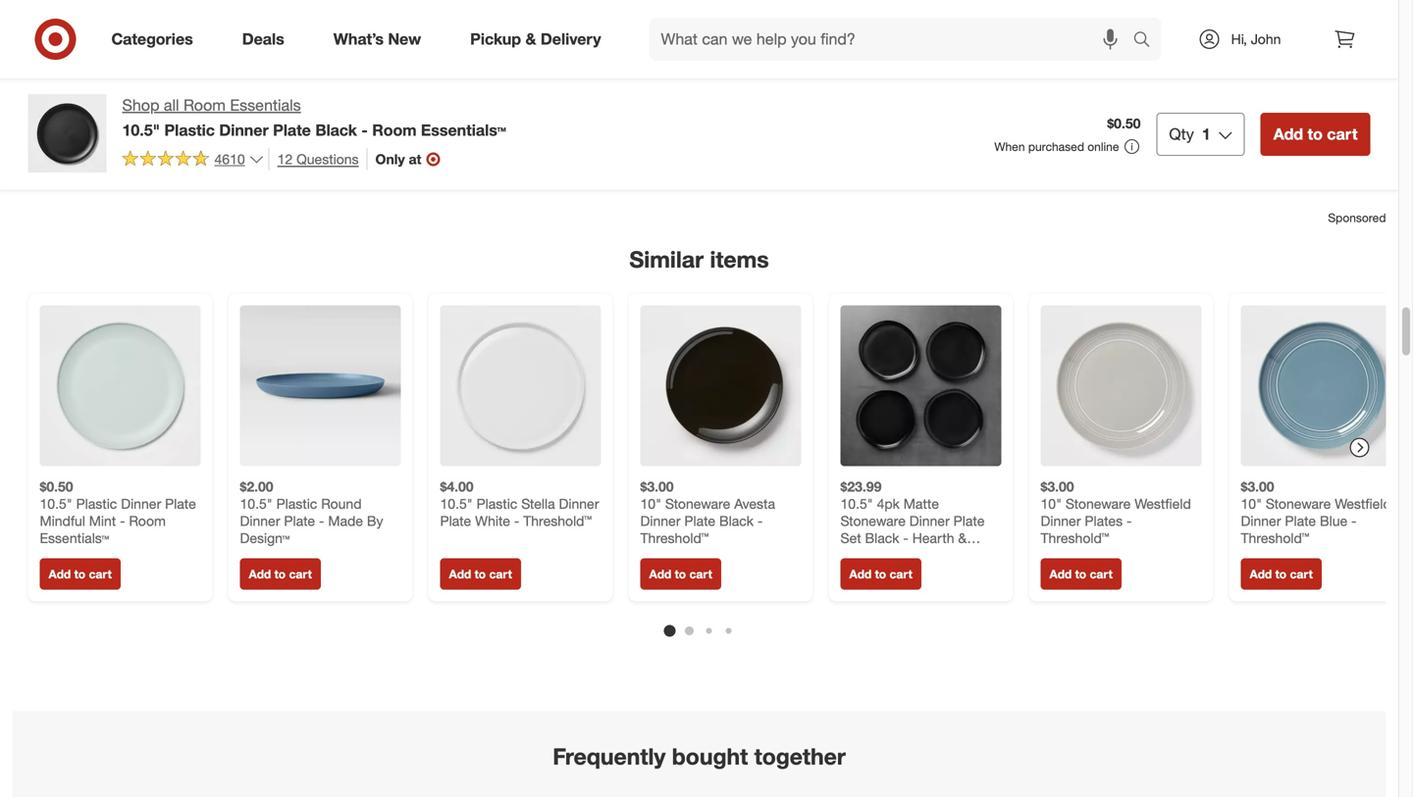 Task type: vqa. For each thing, say whether or not it's contained in the screenshot.
the left $3.00
yes



Task type: locate. For each thing, give the bounding box(es) containing it.
1 $3.00 from the left
[[640, 478, 674, 496]]

cart for $3.00 10" stoneware westfield dinner plate blue - threshold™
[[1290, 567, 1313, 582]]

1 horizontal spatial westfield
[[1335, 496, 1391, 513]]

black inside $3.00 10" stoneware avesta dinner plate black - threshold™
[[719, 513, 754, 530]]

1 vertical spatial essentials™
[[40, 530, 109, 547]]

westfield inside $3.00 10" stoneware westfield dinner plates - threshold™
[[1135, 496, 1191, 513]]

dinner left blue
[[1241, 513, 1281, 530]]

0 horizontal spatial westfield
[[1135, 496, 1191, 513]]

design™
[[240, 530, 290, 547]]

items
[[710, 246, 769, 274]]

add to cart for $2.00 10.5" plastic round dinner plate - made by design™
[[249, 567, 312, 582]]

add to cart down design™
[[249, 567, 312, 582]]

& right 'pickup'
[[526, 30, 536, 49]]

dinner inside $3.00 10" stoneware westfield dinner plates - threshold™
[[1041, 513, 1081, 530]]

plastic for $0.50 10.5" plastic dinner plate mindful mint - room essentials™
[[76, 496, 117, 513]]

dinner right mint
[[121, 496, 161, 513]]

add right 1
[[1274, 124, 1303, 144]]

blue
[[1320, 513, 1348, 530]]

add down $3.00 10" stoneware westfield dinner plates - threshold™
[[1050, 567, 1072, 582]]

search
[[1124, 31, 1171, 51]]

dinner inside shop all room essentials 10.5" plastic dinner plate black - room essentials™
[[219, 121, 269, 140]]

only
[[375, 150, 405, 168]]

dinner inside $23.99 10.5" 4pk matte stoneware dinner plate set black - hearth & hand™ with magnolia
[[910, 513, 950, 530]]

2 horizontal spatial $3.00
[[1241, 478, 1274, 496]]

dinner up magnolia
[[910, 513, 950, 530]]

dinner inside $3.00 10" stoneware westfield dinner plate blue - threshold™
[[1241, 513, 1281, 530]]

1 horizontal spatial $3.00
[[1041, 478, 1074, 496]]

room right "all"
[[184, 96, 226, 115]]

0 vertical spatial room
[[184, 96, 226, 115]]

1 10" from the left
[[640, 496, 661, 513]]

1 horizontal spatial black
[[719, 513, 754, 530]]

similar items
[[629, 246, 769, 274]]

$23.99
[[841, 478, 882, 496]]

plate left $2.00
[[165, 496, 196, 513]]

$0.50 up mindful
[[40, 478, 73, 496]]

essentials™ inside shop all room essentials 10.5" plastic dinner plate black - room essentials™
[[421, 121, 506, 140]]

dinner inside the $2.00 10.5" plastic round dinner plate - made by design™
[[240, 513, 280, 530]]

10.5" for $2.00
[[240, 496, 273, 513]]

black
[[315, 121, 357, 140], [719, 513, 754, 530], [865, 530, 899, 547]]

add to cart for $3.00 10" stoneware westfield dinner plate blue - threshold™
[[1250, 567, 1313, 582]]

$0.50 for $0.50
[[1107, 115, 1141, 132]]

& right hearth
[[958, 530, 967, 547]]

10" stoneware avesta dinner plate black - threshold™ image
[[640, 306, 801, 467]]

black inside shop all room essentials 10.5" plastic dinner plate black - room essentials™
[[315, 121, 357, 140]]

add to cart button down mindful
[[40, 559, 121, 590]]

10"
[[640, 496, 661, 513], [1041, 496, 1062, 513], [1241, 496, 1262, 513]]

$3.00 10" stoneware westfield dinner plates - threshold™
[[1041, 478, 1191, 547]]

1
[[1202, 124, 1211, 144]]

&
[[526, 30, 536, 49], [958, 530, 967, 547]]

deals link
[[225, 18, 309, 61]]

$0.50
[[1107, 115, 1141, 132], [40, 478, 73, 496]]

room
[[184, 96, 226, 115], [372, 121, 417, 140], [129, 513, 166, 530]]

add for $2.00 10.5" plastic round dinner plate - made by design™
[[249, 567, 271, 582]]

stoneware for black
[[665, 496, 730, 513]]

shop all room essentials 10.5" plastic dinner plate black - room essentials™
[[122, 96, 506, 140]]

room right mint
[[129, 513, 166, 530]]

4610 link
[[122, 148, 265, 172]]

add down $4.00
[[449, 567, 471, 582]]

hi, john
[[1231, 30, 1281, 48]]

room up only at on the left of the page
[[372, 121, 417, 140]]

10.5" inside $0.50 10.5" plastic dinner plate mindful mint - room essentials™
[[40, 496, 72, 513]]

add to cart button
[[1261, 113, 1370, 156], [40, 559, 121, 590], [240, 559, 321, 590], [440, 559, 521, 590], [640, 559, 721, 590], [841, 559, 921, 590], [1041, 559, 1122, 590], [1241, 559, 1322, 590]]

region
[[12, 133, 1413, 798]]

cart for $3.00 10" stoneware westfield dinner plates - threshold™
[[1090, 567, 1113, 582]]

cart up sponsored
[[1327, 124, 1358, 144]]

$3.00 inside $3.00 10" stoneware westfield dinner plate blue - threshold™
[[1241, 478, 1274, 496]]

region containing similar items
[[12, 133, 1413, 798]]

add down $3.00 10" stoneware westfield dinner plate blue - threshold™
[[1250, 567, 1272, 582]]

10.5" for $23.99
[[841, 496, 873, 513]]

1 horizontal spatial essentials™
[[421, 121, 506, 140]]

stoneware inside $3.00 10" stoneware westfield dinner plate blue - threshold™
[[1266, 496, 1331, 513]]

westfield inside $3.00 10" stoneware westfield dinner plate blue - threshold™
[[1335, 496, 1391, 513]]

0 horizontal spatial &
[[526, 30, 536, 49]]

add to cart down with
[[849, 567, 913, 582]]

plastic inside the $4.00 10.5" plastic stella dinner plate white - threshold™
[[477, 496, 517, 513]]

10.5" left mint
[[40, 496, 72, 513]]

black inside $23.99 10.5" 4pk matte stoneware dinner plate set black - hearth & hand™ with magnolia
[[865, 530, 899, 547]]

1 horizontal spatial &
[[958, 530, 967, 547]]

3 10" from the left
[[1241, 496, 1262, 513]]

10" inside $3.00 10" stoneware westfield dinner plates - threshold™
[[1041, 496, 1062, 513]]

add
[[1274, 124, 1303, 144], [49, 567, 71, 582], [249, 567, 271, 582], [449, 567, 471, 582], [649, 567, 672, 582], [849, 567, 872, 582], [1050, 567, 1072, 582], [1250, 567, 1272, 582]]

- inside $23.99 10.5" 4pk matte stoneware dinner plate set black - hearth & hand™ with magnolia
[[903, 530, 909, 547]]

bought
[[672, 743, 748, 771]]

$3.00
[[640, 478, 674, 496], [1041, 478, 1074, 496], [1241, 478, 1274, 496]]

add to cart button for $2.00 10.5" plastic round dinner plate - made by design™
[[240, 559, 321, 590]]

& inside $23.99 10.5" 4pk matte stoneware dinner plate set black - hearth & hand™ with magnolia
[[958, 530, 967, 547]]

search button
[[1124, 18, 1171, 65]]

add to cart button down set
[[841, 559, 921, 590]]

12 questions
[[277, 150, 359, 168]]

sponsored
[[1328, 211, 1386, 225]]

plastic for $2.00 10.5" plastic round dinner plate - made by design™
[[276, 496, 317, 513]]

pickup
[[470, 30, 521, 49]]

add to cart
[[1274, 124, 1358, 144], [49, 567, 112, 582], [249, 567, 312, 582], [449, 567, 512, 582], [649, 567, 712, 582], [849, 567, 913, 582], [1050, 567, 1113, 582], [1250, 567, 1313, 582]]

0 horizontal spatial $3.00
[[640, 478, 674, 496]]

0 horizontal spatial room
[[129, 513, 166, 530]]

1 westfield from the left
[[1135, 496, 1191, 513]]

add down design™
[[249, 567, 271, 582]]

dinner
[[219, 121, 269, 140], [121, 496, 161, 513], [559, 496, 599, 513], [240, 513, 280, 530], [640, 513, 681, 530], [910, 513, 950, 530], [1041, 513, 1081, 530], [1241, 513, 1281, 530]]

10.5" inside the $4.00 10.5" plastic stella dinner plate white - threshold™
[[440, 496, 473, 513]]

at
[[409, 150, 421, 168]]

plastic
[[164, 121, 215, 140], [76, 496, 117, 513], [276, 496, 317, 513], [477, 496, 517, 513]]

$2.00
[[240, 478, 273, 496]]

stoneware inside $3.00 10" stoneware avesta dinner plate black - threshold™
[[665, 496, 730, 513]]

$23.99 10.5" 4pk matte stoneware dinner plate set black - hearth & hand™ with magnolia
[[841, 478, 985, 564]]

only at
[[375, 150, 421, 168]]

plate left round
[[284, 513, 315, 530]]

add for $3.00 10" stoneware westfield dinner plate blue - threshold™
[[1250, 567, 1272, 582]]

0 vertical spatial &
[[526, 30, 536, 49]]

add down $3.00 10" stoneware avesta dinner plate black - threshold™
[[649, 567, 672, 582]]

add to cart button down $3.00 10" stoneware westfield dinner plate blue - threshold™
[[1241, 559, 1322, 590]]

- inside the $4.00 10.5" plastic stella dinner plate white - threshold™
[[514, 513, 519, 530]]

what's new link
[[317, 18, 446, 61]]

0 vertical spatial essentials™
[[421, 121, 506, 140]]

add for $0.50 10.5" plastic dinner plate mindful mint - room essentials™
[[49, 567, 71, 582]]

add for $3.00 10" stoneware westfield dinner plates - threshold™
[[1050, 567, 1072, 582]]

cart down with
[[890, 567, 913, 582]]

$3.00 inside $3.00 10" stoneware westfield dinner plates - threshold™
[[1041, 478, 1074, 496]]

plate left blue
[[1285, 513, 1316, 530]]

2 vertical spatial room
[[129, 513, 166, 530]]

cart down the plates on the right bottom
[[1090, 567, 1113, 582]]

add to cart down mindful
[[49, 567, 112, 582]]

$4.00
[[440, 478, 474, 496]]

10.5" down shop
[[122, 121, 160, 140]]

2 $3.00 from the left
[[1041, 478, 1074, 496]]

shop
[[122, 96, 159, 115]]

10.5" inside $23.99 10.5" 4pk matte stoneware dinner plate set black - hearth & hand™ with magnolia
[[841, 496, 873, 513]]

when purchased online
[[994, 139, 1119, 154]]

0 vertical spatial $0.50
[[1107, 115, 1141, 132]]

categories link
[[95, 18, 218, 61]]

dinner left the plates on the right bottom
[[1041, 513, 1081, 530]]

stoneware inside $3.00 10" stoneware westfield dinner plates - threshold™
[[1066, 496, 1131, 513]]

add to cart button for $3.00 10" stoneware westfield dinner plate blue - threshold™
[[1241, 559, 1322, 590]]

dinner up the 4610
[[219, 121, 269, 140]]

plastic inside $0.50 10.5" plastic dinner plate mindful mint - room essentials™
[[76, 496, 117, 513]]

0 horizontal spatial 10"
[[640, 496, 661, 513]]

to for $3.00 10" stoneware westfield dinner plate blue - threshold™
[[1275, 567, 1287, 582]]

add to cart button down $3.00 10" stoneware avesta dinner plate black - threshold™
[[640, 559, 721, 590]]

add to cart button for $3.00 10" stoneware westfield dinner plates - threshold™
[[1041, 559, 1122, 590]]

cart for $23.99 10.5" 4pk matte stoneware dinner plate set black - hearth & hand™ with magnolia
[[890, 567, 913, 582]]

$3.00 inside $3.00 10" stoneware avesta dinner plate black - threshold™
[[640, 478, 674, 496]]

cart down $3.00 10" stoneware westfield dinner plate blue - threshold™
[[1290, 567, 1313, 582]]

dinner down $2.00
[[240, 513, 280, 530]]

threshold™ inside $3.00 10" stoneware avesta dinner plate black - threshold™
[[640, 530, 709, 547]]

0 horizontal spatial essentials™
[[40, 530, 109, 547]]

westfield
[[1135, 496, 1191, 513], [1335, 496, 1391, 513]]

cart down $3.00 10" stoneware avesta dinner plate black - threshold™
[[689, 567, 712, 582]]

categories
[[111, 30, 193, 49]]

10.5" left 4pk
[[841, 496, 873, 513]]

- inside shop all room essentials 10.5" plastic dinner plate black - room essentials™
[[361, 121, 368, 140]]

0 horizontal spatial black
[[315, 121, 357, 140]]

plate down $4.00
[[440, 513, 471, 530]]

1 horizontal spatial 10"
[[1041, 496, 1062, 513]]

add to cart down $3.00 10" stoneware avesta dinner plate black - threshold™
[[649, 567, 712, 582]]

-
[[361, 121, 368, 140], [120, 513, 125, 530], [319, 513, 324, 530], [514, 513, 519, 530], [757, 513, 763, 530], [1127, 513, 1132, 530], [1351, 513, 1357, 530], [903, 530, 909, 547]]

$3.00 for 10" stoneware westfield dinner plates - threshold™
[[1041, 478, 1074, 496]]

frequently
[[553, 743, 666, 771]]

by
[[367, 513, 383, 530]]

10" inside $3.00 10" stoneware westfield dinner plate blue - threshold™
[[1241, 496, 1262, 513]]

$3.00 for 10" stoneware westfield dinner plate blue - threshold™
[[1241, 478, 1274, 496]]

when
[[994, 139, 1025, 154]]

4pk
[[877, 496, 900, 513]]

dinner right stella
[[559, 496, 599, 513]]

0 horizontal spatial $0.50
[[40, 478, 73, 496]]

stoneware for -
[[1066, 496, 1131, 513]]

10.5"
[[122, 121, 160, 140], [40, 496, 72, 513], [240, 496, 273, 513], [440, 496, 473, 513], [841, 496, 873, 513]]

10.5" inside the $2.00 10.5" plastic round dinner plate - made by design™
[[240, 496, 273, 513]]

add to cart down $3.00 10" stoneware westfield dinner plate blue - threshold™
[[1250, 567, 1313, 582]]

2 horizontal spatial 10"
[[1241, 496, 1262, 513]]

add to cart down white
[[449, 567, 512, 582]]

threshold™ inside the $4.00 10.5" plastic stella dinner plate white - threshold™
[[523, 513, 592, 530]]

add down hand™
[[849, 567, 872, 582]]

$0.50 for $0.50 10.5" plastic dinner plate mindful mint - room essentials™
[[40, 478, 73, 496]]

threshold™ inside $3.00 10" stoneware westfield dinner plate blue - threshold™
[[1241, 530, 1309, 547]]

12 questions link
[[269, 148, 359, 170]]

10.5" for $0.50
[[40, 496, 72, 513]]

cart down design™
[[289, 567, 312, 582]]

plate inside shop all room essentials 10.5" plastic dinner plate black - room essentials™
[[273, 121, 311, 140]]

essentials™
[[421, 121, 506, 140], [40, 530, 109, 547]]

stoneware
[[665, 496, 730, 513], [1066, 496, 1131, 513], [1266, 496, 1331, 513], [841, 513, 906, 530]]

2 10" from the left
[[1041, 496, 1062, 513]]

dinner left avesta
[[640, 513, 681, 530]]

threshold™
[[523, 513, 592, 530], [640, 530, 709, 547], [1041, 530, 1109, 547], [1241, 530, 1309, 547]]

plate up 12
[[273, 121, 311, 140]]

to
[[1308, 124, 1323, 144], [74, 567, 86, 582], [274, 567, 286, 582], [475, 567, 486, 582], [675, 567, 686, 582], [875, 567, 886, 582], [1075, 567, 1087, 582], [1275, 567, 1287, 582]]

10" inside $3.00 10" stoneware avesta dinner plate black - threshold™
[[640, 496, 661, 513]]

plate
[[273, 121, 311, 140], [165, 496, 196, 513], [284, 513, 315, 530], [440, 513, 471, 530], [684, 513, 716, 530], [954, 513, 985, 530], [1285, 513, 1316, 530]]

10.5" left white
[[440, 496, 473, 513]]

add for $4.00 10.5" plastic stella dinner plate white - threshold™
[[449, 567, 471, 582]]

cart down white
[[489, 567, 512, 582]]

frequently bought together
[[553, 743, 846, 771]]

add to cart down the plates on the right bottom
[[1050, 567, 1113, 582]]

plastic inside shop all room essentials 10.5" plastic dinner plate black - room essentials™
[[164, 121, 215, 140]]

essentials
[[230, 96, 301, 115]]

stella
[[521, 496, 555, 513]]

1 vertical spatial &
[[958, 530, 967, 547]]

cart down mint
[[89, 567, 112, 582]]

plastic inside the $2.00 10.5" plastic round dinner plate - made by design™
[[276, 496, 317, 513]]

add for $23.99 10.5" 4pk matte stoneware dinner plate set black - hearth & hand™ with magnolia
[[849, 567, 872, 582]]

2 horizontal spatial black
[[865, 530, 899, 547]]

westfield for -
[[1135, 496, 1191, 513]]

add to cart button down the plates on the right bottom
[[1041, 559, 1122, 590]]

10" for 10" stoneware westfield dinner plate blue - threshold™
[[1241, 496, 1262, 513]]

1 vertical spatial room
[[372, 121, 417, 140]]

$0.50 up online
[[1107, 115, 1141, 132]]

10.5" 4pk matte stoneware dinner plate set black - hearth & hand™ with magnolia image
[[841, 306, 1001, 467]]

image of 10.5" plastic dinner plate black - room essentials™ image
[[28, 94, 106, 173]]

round
[[321, 496, 362, 513]]

What can we help you find? suggestions appear below search field
[[649, 18, 1138, 61]]

plate up magnolia
[[954, 513, 985, 530]]

add to cart button down design™
[[240, 559, 321, 590]]

plate left avesta
[[684, 513, 716, 530]]

2 westfield from the left
[[1335, 496, 1391, 513]]

1 horizontal spatial $0.50
[[1107, 115, 1141, 132]]

add to cart button down white
[[440, 559, 521, 590]]

3 $3.00 from the left
[[1241, 478, 1274, 496]]

with
[[885, 547, 910, 564]]

add down mindful
[[49, 567, 71, 582]]

1 vertical spatial $0.50
[[40, 478, 73, 496]]

$0.50 inside $0.50 10.5" plastic dinner plate mindful mint - room essentials™
[[40, 478, 73, 496]]

cart for $3.00 10" stoneware avesta dinner plate black - threshold™
[[689, 567, 712, 582]]

10.5" up design™
[[240, 496, 273, 513]]

delivery
[[541, 30, 601, 49]]

cart
[[1327, 124, 1358, 144], [89, 567, 112, 582], [289, 567, 312, 582], [489, 567, 512, 582], [689, 567, 712, 582], [890, 567, 913, 582], [1090, 567, 1113, 582], [1290, 567, 1313, 582]]

12
[[277, 150, 293, 168]]

add to cart button for $23.99 10.5" 4pk matte stoneware dinner plate set black - hearth & hand™ with magnolia
[[841, 559, 921, 590]]

dinner inside $3.00 10" stoneware avesta dinner plate black - threshold™
[[640, 513, 681, 530]]

hi,
[[1231, 30, 1247, 48]]



Task type: describe. For each thing, give the bounding box(es) containing it.
room inside $0.50 10.5" plastic dinner plate mindful mint - room essentials™
[[129, 513, 166, 530]]

to for $2.00 10.5" plastic round dinner plate - made by design™
[[274, 567, 286, 582]]

qty
[[1169, 124, 1194, 144]]

mint
[[89, 513, 116, 530]]

10.5" inside shop all room essentials 10.5" plastic dinner plate black - room essentials™
[[122, 121, 160, 140]]

plate inside $3.00 10" stoneware westfield dinner plate blue - threshold™
[[1285, 513, 1316, 530]]

stoneware for blue
[[1266, 496, 1331, 513]]

online
[[1088, 139, 1119, 154]]

set
[[841, 530, 861, 547]]

plate inside $0.50 10.5" plastic dinner plate mindful mint - room essentials™
[[165, 496, 196, 513]]

pickup & delivery link
[[454, 18, 626, 61]]

matte
[[904, 496, 939, 513]]

- inside $3.00 10" stoneware westfield dinner plates - threshold™
[[1127, 513, 1132, 530]]

2 horizontal spatial room
[[372, 121, 417, 140]]

plastic for $4.00 10.5" plastic stella dinner plate white - threshold™
[[477, 496, 517, 513]]

add to cart for $3.00 10" stoneware westfield dinner plates - threshold™
[[1050, 567, 1113, 582]]

purchased
[[1028, 139, 1084, 154]]

to for $3.00 10" stoneware westfield dinner plates - threshold™
[[1075, 567, 1087, 582]]

what's
[[333, 30, 384, 49]]

$0.50 10.5" plastic dinner plate mindful mint - room essentials™
[[40, 478, 196, 547]]

$3.00 10" stoneware avesta dinner plate black - threshold™
[[640, 478, 775, 547]]

black for plate
[[315, 121, 357, 140]]

dinner inside the $4.00 10.5" plastic stella dinner plate white - threshold™
[[559, 496, 599, 513]]

add to cart button for $3.00 10" stoneware avesta dinner plate black - threshold™
[[640, 559, 721, 590]]

to for $4.00 10.5" plastic stella dinner plate white - threshold™
[[475, 567, 486, 582]]

plate inside $23.99 10.5" 4pk matte stoneware dinner plate set black - hearth & hand™ with magnolia
[[954, 513, 985, 530]]

10.5" plastic dinner plate mindful mint - room essentials™ image
[[40, 306, 201, 467]]

made
[[328, 513, 363, 530]]

threshold™ for $3.00 10" stoneware westfield dinner plate blue - threshold™
[[1241, 530, 1309, 547]]

plates
[[1085, 513, 1123, 530]]

cart for $0.50 10.5" plastic dinner plate mindful mint - room essentials™
[[89, 567, 112, 582]]

threshold™ for $4.00 10.5" plastic stella dinner plate white - threshold™
[[523, 513, 592, 530]]

- inside $3.00 10" stoneware avesta dinner plate black - threshold™
[[757, 513, 763, 530]]

plate inside $3.00 10" stoneware avesta dinner plate black - threshold™
[[684, 513, 716, 530]]

10" for 10" stoneware westfield dinner plates - threshold™
[[1041, 496, 1062, 513]]

what's new
[[333, 30, 421, 49]]

$4.00 10.5" plastic stella dinner plate white - threshold™
[[440, 478, 599, 530]]

add to cart for $3.00 10" stoneware avesta dinner plate black - threshold™
[[649, 567, 712, 582]]

1 horizontal spatial room
[[184, 96, 226, 115]]

magnolia
[[914, 547, 970, 564]]

hearth
[[912, 530, 954, 547]]

10.5" plastic stella dinner plate white - threshold™ image
[[440, 306, 601, 467]]

plate inside the $4.00 10.5" plastic stella dinner plate white - threshold™
[[440, 513, 471, 530]]

to for $23.99 10.5" 4pk matte stoneware dinner plate set black - hearth & hand™ with magnolia
[[875, 567, 886, 582]]

4610
[[214, 150, 245, 168]]

10.5" plastic round dinner plate - made by design™ image
[[240, 306, 401, 467]]

10" stoneware westfield dinner plate blue - threshold™ image
[[1241, 306, 1402, 467]]

mindful
[[40, 513, 85, 530]]

10" for 10" stoneware avesta dinner plate black - threshold™
[[640, 496, 661, 513]]

cart for $4.00 10.5" plastic stella dinner plate white - threshold™
[[489, 567, 512, 582]]

$3.00 for 10" stoneware avesta dinner plate black - threshold™
[[640, 478, 674, 496]]

stoneware inside $23.99 10.5" 4pk matte stoneware dinner plate set black - hearth & hand™ with magnolia
[[841, 513, 906, 530]]

plate inside the $2.00 10.5" plastic round dinner plate - made by design™
[[284, 513, 315, 530]]

add to cart for $23.99 10.5" 4pk matte stoneware dinner plate set black - hearth & hand™ with magnolia
[[849, 567, 913, 582]]

all
[[164, 96, 179, 115]]

to for $0.50 10.5" plastic dinner plate mindful mint - room essentials™
[[74, 567, 86, 582]]

similar
[[629, 246, 704, 274]]

cart for $2.00 10.5" plastic round dinner plate - made by design™
[[289, 567, 312, 582]]

add to cart for $4.00 10.5" plastic stella dinner plate white - threshold™
[[449, 567, 512, 582]]

new
[[388, 30, 421, 49]]

white
[[475, 513, 510, 530]]

pickup & delivery
[[470, 30, 601, 49]]

add for $3.00 10" stoneware avesta dinner plate black - threshold™
[[649, 567, 672, 582]]

deals
[[242, 30, 284, 49]]

add to cart button up sponsored
[[1261, 113, 1370, 156]]

to for $3.00 10" stoneware avesta dinner plate black - threshold™
[[675, 567, 686, 582]]

hand™
[[841, 547, 881, 564]]

$3.00 10" stoneware westfield dinner plate blue - threshold™
[[1241, 478, 1391, 547]]

add to cart button for $0.50 10.5" plastic dinner plate mindful mint - room essentials™
[[40, 559, 121, 590]]

black for set
[[865, 530, 899, 547]]

westfield for blue
[[1335, 496, 1391, 513]]

avesta
[[734, 496, 775, 513]]

add to cart up sponsored
[[1274, 124, 1358, 144]]

threshold™ inside $3.00 10" stoneware westfield dinner plates - threshold™
[[1041, 530, 1109, 547]]

john
[[1251, 30, 1281, 48]]

qty 1
[[1169, 124, 1211, 144]]

10" stoneware westfield dinner plates - threshold™ image
[[1041, 306, 1202, 467]]

questions
[[296, 150, 359, 168]]

$2.00 10.5" plastic round dinner plate - made by design™
[[240, 478, 383, 547]]

together
[[754, 743, 846, 771]]

- inside the $2.00 10.5" plastic round dinner plate - made by design™
[[319, 513, 324, 530]]

threshold™ for $3.00 10" stoneware avesta dinner plate black - threshold™
[[640, 530, 709, 547]]

- inside $3.00 10" stoneware westfield dinner plate blue - threshold™
[[1351, 513, 1357, 530]]

add to cart for $0.50 10.5" plastic dinner plate mindful mint - room essentials™
[[49, 567, 112, 582]]

- inside $0.50 10.5" plastic dinner plate mindful mint - room essentials™
[[120, 513, 125, 530]]

essentials™ inside $0.50 10.5" plastic dinner plate mindful mint - room essentials™
[[40, 530, 109, 547]]

dinner inside $0.50 10.5" plastic dinner plate mindful mint - room essentials™
[[121, 496, 161, 513]]

10.5" for $4.00
[[440, 496, 473, 513]]

add to cart button for $4.00 10.5" plastic stella dinner plate white - threshold™
[[440, 559, 521, 590]]



